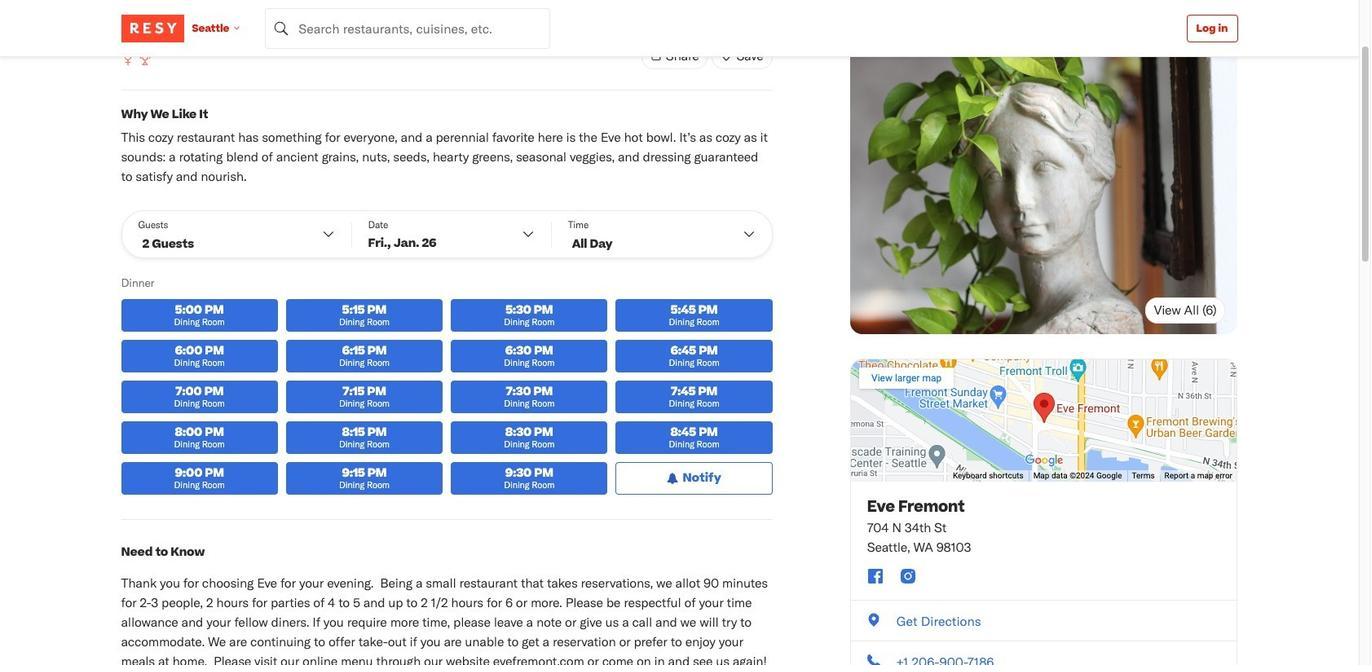 Task type: describe. For each thing, give the bounding box(es) containing it.
793 reviews element
[[150, 11, 174, 28]]

Search restaurants, cuisines, etc. text field
[[265, 8, 551, 49]]

4.9 out of 5 stars image
[[121, 11, 148, 28]]



Task type: vqa. For each thing, say whether or not it's contained in the screenshot.
4.8 out of 5 stars icon
no



